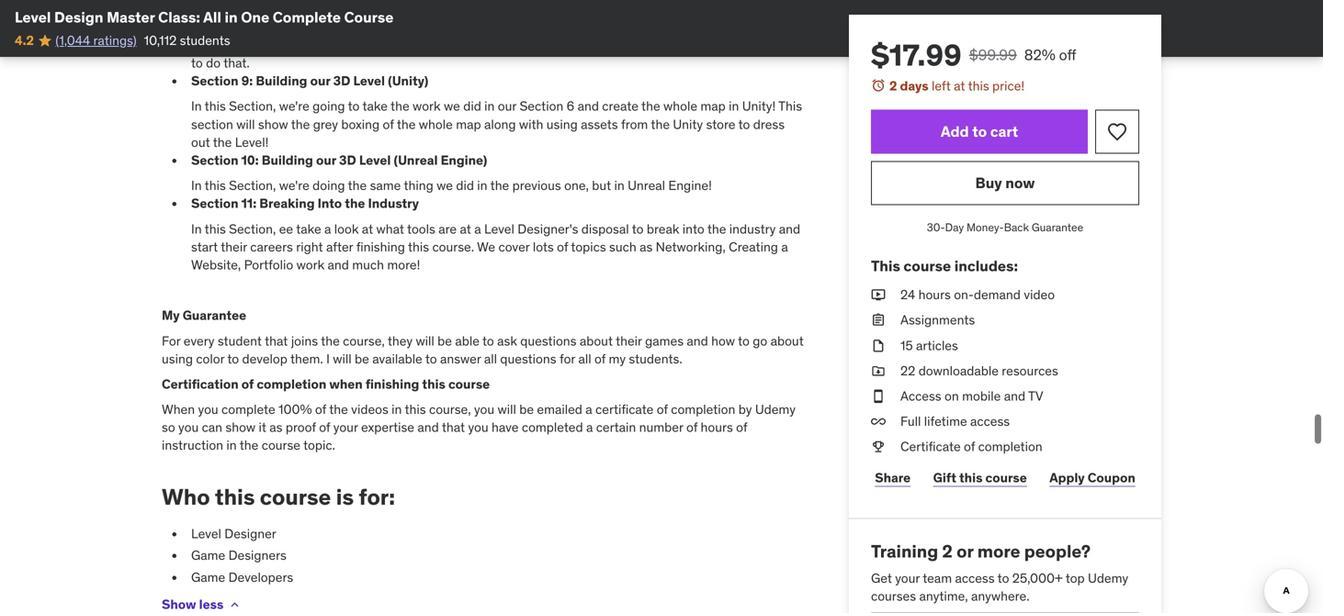 Task type: describe. For each thing, give the bounding box(es) containing it.
to left ask
[[482, 333, 494, 349]]

in right instruction
[[226, 438, 237, 454]]

this down out
[[205, 177, 226, 194]]

to inside button
[[972, 122, 987, 141]]

disposal
[[582, 221, 629, 237]]

certificate
[[901, 439, 961, 455]]

on-
[[954, 287, 974, 303]]

will right 'they'
[[416, 333, 434, 349]]

to left go at bottom
[[738, 333, 750, 349]]

to up boxing
[[348, 98, 360, 115]]

level up 'same'
[[359, 152, 391, 169]]

1 section, from the top
[[229, 98, 276, 115]]

my
[[609, 351, 626, 367]]

we
[[477, 239, 495, 255]]

0 horizontal spatial 2
[[890, 78, 897, 94]]

24
[[901, 287, 916, 303]]

and right expertise
[[418, 420, 439, 436]]

finishing inside section 9: building our 3d level (unity) in this section, we're going to take the work we did in our section 6 and create the whole map in unity! this section will show the grey boxing of the whole map along with using assets from the unity store to dress out the level! section 10: building our 3d level (unreal engine) in this section, we're doing the same thing we did in the previous one, but in unreal engine! section 11: breaking into the industry in this section, ee take a look at what tools are at a level designer's disposal to break into the industry and start their careers right after finishing this course. we cover lots of topics such as networking, creating a website, portfolio work and much more!
[[356, 239, 405, 255]]

xsmall image for 22 downloadable resources
[[871, 362, 886, 380]]

i
[[326, 351, 330, 367]]

using inside my guarantee for every student that joins the course, they will be able to ask questions about their games and how to go about using color to develop them. i will be available to answer all questions for all of my students. certification of completion when finishing this course when you complete 100% of the videos in this course, you will be emailed a certificate of completion by udemy so you can show it as proof of your expertise and that you have completed a certain number of hours of instruction in the course topic.
[[162, 351, 193, 367]]

(unreal
[[394, 152, 438, 169]]

xsmall image for 24 hours on-demand video
[[871, 286, 886, 304]]

the up (unreal
[[397, 116, 416, 133]]

level designer game designers game developers
[[191, 526, 293, 586]]

into
[[683, 221, 705, 237]]

when
[[329, 376, 363, 393]]

of down full lifetime access
[[964, 439, 975, 455]]

3 section, from the top
[[229, 221, 276, 237]]

off
[[1059, 45, 1077, 64]]

1 horizontal spatial that
[[442, 420, 465, 436]]

to up the such
[[632, 221, 644, 237]]

2 horizontal spatial completion
[[978, 439, 1043, 455]]

answer
[[440, 351, 481, 367]]

will up have
[[498, 402, 516, 418]]

the down when
[[329, 402, 348, 418]]

assets
[[581, 116, 618, 133]]

2 section, from the top
[[229, 177, 276, 194]]

course down answer
[[448, 376, 490, 393]]

day
[[945, 221, 964, 235]]

0 vertical spatial building
[[256, 73, 307, 89]]

in up store
[[729, 98, 739, 115]]

this down tools
[[408, 239, 429, 255]]

1 horizontal spatial guarantee
[[1032, 221, 1084, 235]]

1 vertical spatial 3d
[[339, 152, 356, 169]]

apply
[[1050, 470, 1085, 486]]

this course includes:
[[871, 257, 1018, 276]]

anytime,
[[919, 589, 968, 605]]

1 all from the left
[[484, 351, 497, 367]]

you up can
[[198, 402, 218, 418]]

video
[[1024, 287, 1055, 303]]

certificate of completion
[[901, 439, 1043, 455]]

in down engine)
[[477, 177, 488, 194]]

this up expertise
[[405, 402, 426, 418]]

the right from
[[651, 116, 670, 133]]

your inside my guarantee for every student that joins the course, they will be able to ask questions about their games and how to go about using color to develop them. i will be available to answer all questions for all of my students. certification of completion when finishing this course when you complete 100% of the videos in this course, you will be emailed a certificate of completion by udemy so you can show it as proof of your expertise and that you have completed a certain number of hours of instruction in the course topic.
[[333, 420, 358, 436]]

course.
[[432, 239, 474, 255]]

1 vertical spatial completion
[[671, 402, 736, 418]]

certain
[[596, 420, 636, 436]]

will right 'i'
[[333, 351, 352, 367]]

instruction
[[162, 438, 223, 454]]

ratings)
[[93, 32, 137, 49]]

training 2 or more people? get your team access to 25,000+ top udemy courses anytime, anywhere.
[[871, 541, 1129, 605]]

1 vertical spatial be
[[355, 351, 369, 367]]

you up instruction
[[178, 420, 199, 436]]

of right 100%
[[315, 402, 326, 418]]

designer
[[224, 526, 276, 543]]

finishing inside my guarantee for every student that joins the course, they will be able to ask questions about their games and how to go about using color to develop them. i will be available to answer all questions for all of my students. certification of completion when finishing this course when you complete 100% of the videos in this course, you will be emailed a certificate of completion by udemy so you can show it as proof of your expertise and that you have completed a certain number of hours of instruction in the course topic.
[[366, 376, 419, 393]]

of left my
[[595, 351, 606, 367]]

this up "section"
[[205, 98, 226, 115]]

and right 6
[[578, 98, 599, 115]]

a right the 'creating'
[[781, 239, 788, 255]]

price!
[[993, 78, 1025, 94]]

lifetime
[[924, 414, 967, 430]]

for:
[[359, 484, 395, 511]]

level left (unity)
[[353, 73, 385, 89]]

and left the how
[[687, 333, 708, 349]]

0 vertical spatial whole
[[664, 98, 698, 115]]

creating
[[729, 239, 778, 255]]

share button
[[871, 460, 915, 497]]

with
[[519, 116, 544, 133]]

10,112 students
[[144, 32, 230, 49]]

1 horizontal spatial map
[[701, 98, 726, 115]]

the left 'same'
[[348, 177, 367, 194]]

every
[[184, 333, 215, 349]]

guarantee inside my guarantee for every student that joins the course, they will be able to ask questions about their games and how to go about using color to develop them. i will be available to answer all questions for all of my students. certification of completion when finishing this course when you complete 100% of the videos in this course, you will be emailed a certificate of completion by udemy so you can show it as proof of your expertise and that you have completed a certain number of hours of instruction in the course topic.
[[183, 308, 246, 324]]

how
[[711, 333, 735, 349]]

what
[[376, 221, 404, 237]]

11:
[[241, 195, 257, 212]]

22 downloadable resources
[[901, 363, 1058, 379]]

82%
[[1024, 45, 1056, 64]]

the left grey
[[291, 116, 310, 133]]

section down out
[[191, 152, 238, 169]]

and right industry
[[779, 221, 801, 237]]

this up the start
[[205, 221, 226, 237]]

engine!
[[668, 177, 712, 194]]

course left is
[[260, 484, 331, 511]]

unity
[[673, 116, 703, 133]]

of right boxing
[[383, 116, 394, 133]]

this left price! on the right of page
[[968, 78, 989, 94]]

proof
[[286, 420, 316, 436]]

in up expertise
[[392, 402, 402, 418]]

gift this course link
[[929, 460, 1031, 497]]

for
[[162, 333, 181, 349]]

or
[[957, 541, 974, 563]]

available
[[372, 351, 423, 367]]

much
[[352, 257, 384, 273]]

the down "section"
[[213, 134, 232, 151]]

the up from
[[642, 98, 660, 115]]

gift
[[933, 470, 957, 486]]

topic.
[[303, 438, 335, 454]]

course down it
[[262, 438, 301, 454]]

level up 4.2
[[15, 8, 51, 27]]

on
[[945, 388, 959, 405]]

100%
[[278, 402, 312, 418]]

(unity)
[[388, 73, 428, 89]]

0 vertical spatial our
[[310, 73, 330, 89]]

of up number
[[657, 402, 668, 418]]

xsmall image for 15 articles
[[871, 337, 886, 355]]

breaking
[[259, 195, 315, 212]]

1 horizontal spatial take
[[363, 98, 388, 115]]

store
[[706, 116, 736, 133]]

create
[[602, 98, 639, 115]]

0 vertical spatial completion
[[257, 376, 326, 393]]

$17.99
[[871, 37, 962, 74]]

1 vertical spatial building
[[262, 152, 313, 169]]

a left look
[[324, 221, 331, 237]]

0 vertical spatial course,
[[343, 333, 385, 349]]

to down the unity!
[[739, 116, 750, 133]]

access
[[901, 388, 942, 405]]

one
[[241, 8, 269, 27]]

the down (unity)
[[391, 98, 410, 115]]

1 horizontal spatial at
[[460, 221, 471, 237]]

in right but
[[614, 177, 625, 194]]

2 inside training 2 or more people? get your team access to 25,000+ top udemy courses anytime, anywhere.
[[942, 541, 953, 563]]

2 horizontal spatial at
[[954, 78, 965, 94]]

2 all from the left
[[578, 351, 591, 367]]

1 vertical spatial questions
[[500, 351, 557, 367]]

develop
[[242, 351, 288, 367]]

2 horizontal spatial be
[[519, 402, 534, 418]]

you left have
[[468, 420, 489, 436]]

students.
[[629, 351, 683, 367]]

the right into at right
[[707, 221, 726, 237]]

for
[[560, 351, 575, 367]]

go
[[753, 333, 768, 349]]

demand
[[974, 287, 1021, 303]]

able
[[455, 333, 480, 349]]

1 we're from the top
[[279, 98, 310, 115]]

ee
[[279, 221, 293, 237]]

of right lots
[[557, 239, 568, 255]]

xsmall image for certificate of completion
[[871, 438, 886, 457]]

section left 9: on the top of the page
[[191, 73, 238, 89]]

30-day money-back guarantee
[[927, 221, 1084, 235]]

so
[[162, 420, 175, 436]]

$17.99 $99.99 82% off
[[871, 37, 1077, 74]]

as inside my guarantee for every student that joins the course, they will be able to ask questions about their games and how to go about using color to develop them. i will be available to answer all questions for all of my students. certification of completion when finishing this course when you complete 100% of the videos in this course, you will be emailed a certificate of completion by udemy so you can show it as proof of your expertise and that you have completed a certain number of hours of instruction in the course topic.
[[270, 420, 283, 436]]

you up have
[[474, 402, 495, 418]]

apply coupon button
[[1046, 460, 1140, 497]]

their inside section 9: building our 3d level (unity) in this section, we're going to take the work we did in our section 6 and create the whole map in unity! this section will show the grey boxing of the whole map along with using assets from the unity store to dress out the level! section 10: building our 3d level (unreal engine) in this section, we're doing the same thing we did in the previous one, but in unreal engine! section 11: breaking into the industry in this section, ee take a look at what tools are at a level designer's disposal to break into the industry and start their careers right after finishing this course. we cover lots of topics such as networking, creating a website, portfolio work and much more!
[[221, 239, 247, 255]]

number
[[639, 420, 683, 436]]

the down complete
[[240, 438, 259, 454]]

they
[[388, 333, 413, 349]]

certificate
[[596, 402, 654, 418]]

it
[[259, 420, 266, 436]]

this up designer
[[215, 484, 255, 511]]

add to cart
[[941, 122, 1018, 141]]



Task type: locate. For each thing, give the bounding box(es) containing it.
to up anywhere. at the bottom right of page
[[998, 571, 1009, 587]]

finishing down the what
[[356, 239, 405, 255]]

0 horizontal spatial work
[[296, 257, 325, 273]]

guarantee
[[1032, 221, 1084, 235], [183, 308, 246, 324]]

be up when
[[355, 351, 369, 367]]

the right into
[[345, 195, 365, 212]]

1 vertical spatial our
[[498, 98, 517, 115]]

this down answer
[[422, 376, 446, 393]]

1 vertical spatial course,
[[429, 402, 471, 418]]

full lifetime access
[[901, 414, 1010, 430]]

1 vertical spatial did
[[456, 177, 474, 194]]

joins
[[291, 333, 318, 349]]

color
[[196, 351, 224, 367]]

going
[[313, 98, 345, 115]]

10:
[[241, 152, 259, 169]]

that up develop
[[265, 333, 288, 349]]

0 vertical spatial section,
[[229, 98, 276, 115]]

0 horizontal spatial at
[[362, 221, 373, 237]]

0 horizontal spatial as
[[270, 420, 283, 436]]

at right "are"
[[460, 221, 471, 237]]

to down student
[[227, 351, 239, 367]]

right
[[296, 239, 323, 255]]

mobile
[[962, 388, 1001, 405]]

show inside section 9: building our 3d level (unity) in this section, we're going to take the work we did in our section 6 and create the whole map in unity! this section will show the grey boxing of the whole map along with using assets from the unity store to dress out the level! section 10: building our 3d level (unreal engine) in this section, we're doing the same thing we did in the previous one, but in unreal engine! section 11: breaking into the industry in this section, ee take a look at what tools are at a level designer's disposal to break into the industry and start their careers right after finishing this course. we cover lots of topics such as networking, creating a website, portfolio work and much more!
[[258, 116, 288, 133]]

1 horizontal spatial show
[[258, 116, 288, 133]]

lots
[[533, 239, 554, 255]]

their up website,
[[221, 239, 247, 255]]

your inside training 2 or more people? get your team access to 25,000+ top udemy courses anytime, anywhere.
[[895, 571, 920, 587]]

industry
[[368, 195, 419, 212]]

xsmall image for assignments
[[871, 312, 886, 330]]

of up topic.
[[319, 420, 330, 436]]

using down 6
[[547, 116, 578, 133]]

when
[[162, 402, 195, 418]]

website,
[[191, 257, 241, 273]]

1 about from the left
[[580, 333, 613, 349]]

1 horizontal spatial your
[[895, 571, 920, 587]]

at right look
[[362, 221, 373, 237]]

0 vertical spatial show
[[258, 116, 288, 133]]

show up level!
[[258, 116, 288, 133]]

0 vertical spatial as
[[640, 239, 653, 255]]

as inside section 9: building our 3d level (unity) in this section, we're going to take the work we did in our section 6 and create the whole map in unity! this section will show the grey boxing of the whole map along with using assets from the unity store to dress out the level! section 10: building our 3d level (unreal engine) in this section, we're doing the same thing we did in the previous one, but in unreal engine! section 11: breaking into the industry in this section, ee take a look at what tools are at a level designer's disposal to break into the industry and start their careers right after finishing this course. we cover lots of topics such as networking, creating a website, portfolio work and much more!
[[640, 239, 653, 255]]

completion left by
[[671, 402, 736, 418]]

your
[[333, 420, 358, 436], [895, 571, 920, 587]]

in up the start
[[191, 221, 202, 237]]

0 horizontal spatial hours
[[701, 420, 733, 436]]

0 vertical spatial in
[[191, 98, 202, 115]]

1 vertical spatial map
[[456, 116, 481, 133]]

master
[[107, 8, 155, 27]]

xsmall image right less
[[227, 598, 242, 613]]

1 horizontal spatial work
[[413, 98, 441, 115]]

gift this course
[[933, 470, 1027, 486]]

0 vertical spatial map
[[701, 98, 726, 115]]

more!
[[387, 257, 420, 273]]

completion up gift this course
[[978, 439, 1043, 455]]

add to cart button
[[871, 110, 1088, 154]]

show
[[258, 116, 288, 133], [226, 420, 256, 436]]

xsmall image inside show less button
[[227, 598, 242, 613]]

section 9: building our 3d level (unity) in this section, we're going to take the work we did in our section 6 and create the whole map in unity! this section will show the grey boxing of the whole map along with using assets from the unity store to dress out the level! section 10: building our 3d level (unreal engine) in this section, we're doing the same thing we did in the previous one, but in unreal engine! section 11: breaking into the industry in this section, ee take a look at what tools are at a level designer's disposal to break into the industry and start their careers right after finishing this course. we cover lots of topics such as networking, creating a website, portfolio work and much more!
[[191, 73, 802, 273]]

2 in from the top
[[191, 177, 202, 194]]

dress
[[753, 116, 785, 133]]

show inside my guarantee for every student that joins the course, they will be able to ask questions about their games and how to go about using color to develop them. i will be available to answer all questions for all of my students. certification of completion when finishing this course when you complete 100% of the videos in this course, you will be emailed a certificate of completion by udemy so you can show it as proof of your expertise and that you have completed a certain number of hours of instruction in the course topic.
[[226, 420, 256, 436]]

2 game from the top
[[191, 570, 225, 586]]

be up the 'completed'
[[519, 402, 534, 418]]

have
[[492, 420, 519, 436]]

this right gift
[[959, 470, 983, 486]]

xsmall image left assignments
[[871, 312, 886, 330]]

we up engine)
[[444, 98, 460, 115]]

1 vertical spatial whole
[[419, 116, 453, 133]]

all
[[203, 8, 221, 27]]

our up going
[[310, 73, 330, 89]]

1 horizontal spatial 2
[[942, 541, 953, 563]]

0 vertical spatial we're
[[279, 98, 310, 115]]

same
[[370, 177, 401, 194]]

0 horizontal spatial guarantee
[[183, 308, 246, 324]]

1 vertical spatial this
[[871, 257, 900, 276]]

course, down answer
[[429, 402, 471, 418]]

will inside section 9: building our 3d level (unity) in this section, we're going to take the work we did in our section 6 and create the whole map in unity! this section will show the grey boxing of the whole map along with using assets from the unity store to dress out the level! section 10: building our 3d level (unreal engine) in this section, we're doing the same thing we did in the previous one, but in unreal engine! section 11: breaking into the industry in this section, ee take a look at what tools are at a level designer's disposal to break into the industry and start their careers right after finishing this course. we cover lots of topics such as networking, creating a website, portfolio work and much more!
[[236, 116, 255, 133]]

access down or
[[955, 571, 995, 587]]

break
[[647, 221, 680, 237]]

of down by
[[736, 420, 747, 436]]

access on mobile and tv
[[901, 388, 1044, 405]]

1 vertical spatial using
[[162, 351, 193, 367]]

now
[[1006, 174, 1035, 193]]

1 vertical spatial hours
[[701, 420, 733, 436]]

wishlist image
[[1106, 121, 1129, 143]]

portfolio
[[244, 257, 293, 273]]

level down who
[[191, 526, 221, 543]]

map up store
[[701, 98, 726, 115]]

course down certificate of completion
[[986, 470, 1027, 486]]

videos
[[351, 402, 389, 418]]

1 vertical spatial as
[[270, 420, 283, 436]]

your down videos
[[333, 420, 358, 436]]

xsmall image left 15
[[871, 337, 886, 355]]

in
[[225, 8, 238, 27], [484, 98, 495, 115], [729, 98, 739, 115], [477, 177, 488, 194], [614, 177, 625, 194], [392, 402, 402, 418], [226, 438, 237, 454]]

udemy right top
[[1088, 571, 1129, 587]]

udemy inside training 2 or more people? get your team access to 25,000+ top udemy courses anytime, anywhere.
[[1088, 571, 1129, 587]]

we're left going
[[279, 98, 310, 115]]

2 about from the left
[[771, 333, 804, 349]]

xsmall image for access on mobile and tv
[[871, 388, 886, 406]]

completion up 100%
[[257, 376, 326, 393]]

in up along
[[484, 98, 495, 115]]

udemy right by
[[755, 402, 796, 418]]

did
[[463, 98, 481, 115], [456, 177, 474, 194]]

2 vertical spatial completion
[[978, 439, 1043, 455]]

1 vertical spatial we're
[[279, 177, 310, 194]]

designer's
[[518, 221, 578, 237]]

take up right
[[296, 221, 321, 237]]

0 vertical spatial work
[[413, 98, 441, 115]]

about
[[580, 333, 613, 349], [771, 333, 804, 349]]

xsmall image down xsmall icon
[[871, 438, 886, 457]]

hours right number
[[701, 420, 733, 436]]

0 vertical spatial 2
[[890, 78, 897, 94]]

such
[[609, 239, 637, 255]]

course, left 'they'
[[343, 333, 385, 349]]

0 vertical spatial finishing
[[356, 239, 405, 255]]

0 horizontal spatial all
[[484, 351, 497, 367]]

their up my
[[616, 333, 642, 349]]

section, down 11:
[[229, 221, 276, 237]]

xsmall image left 24
[[871, 286, 886, 304]]

start
[[191, 239, 218, 255]]

that left have
[[442, 420, 465, 436]]

about right go at bottom
[[771, 333, 804, 349]]

0 vertical spatial take
[[363, 98, 388, 115]]

questions
[[520, 333, 577, 349], [500, 351, 557, 367]]

this
[[779, 98, 802, 115], [871, 257, 900, 276]]

0 horizontal spatial whole
[[419, 116, 453, 133]]

as right it
[[270, 420, 283, 436]]

team
[[923, 571, 952, 587]]

but
[[592, 177, 611, 194]]

1 game from the top
[[191, 548, 225, 564]]

0 horizontal spatial their
[[221, 239, 247, 255]]

1 vertical spatial access
[[955, 571, 995, 587]]

0 horizontal spatial map
[[456, 116, 481, 133]]

0 vertical spatial access
[[970, 414, 1010, 430]]

1 horizontal spatial using
[[547, 116, 578, 133]]

0 horizontal spatial about
[[580, 333, 613, 349]]

2 vertical spatial section,
[[229, 221, 276, 237]]

1 horizontal spatial be
[[438, 333, 452, 349]]

a right the "emailed"
[[586, 402, 592, 418]]

1 vertical spatial 2
[[942, 541, 953, 563]]

you
[[198, 402, 218, 418], [474, 402, 495, 418], [178, 420, 199, 436], [468, 420, 489, 436]]

show
[[162, 597, 196, 613]]

design
[[54, 8, 103, 27]]

using down for
[[162, 351, 193, 367]]

game
[[191, 548, 225, 564], [191, 570, 225, 586]]

0 vertical spatial game
[[191, 548, 225, 564]]

days
[[900, 78, 929, 94]]

map
[[701, 98, 726, 115], [456, 116, 481, 133]]

boxing
[[341, 116, 380, 133]]

whole up unity
[[664, 98, 698, 115]]

1 horizontal spatial their
[[616, 333, 642, 349]]

at right left
[[954, 78, 965, 94]]

0 vertical spatial did
[[463, 98, 481, 115]]

1 horizontal spatial hours
[[919, 287, 951, 303]]

be left able on the left
[[438, 333, 452, 349]]

using inside section 9: building our 3d level (unity) in this section, we're going to take the work we did in our section 6 and create the whole map in unity! this section will show the grey boxing of the whole map along with using assets from the unity store to dress out the level! section 10: building our 3d level (unreal engine) in this section, we're doing the same thing we did in the previous one, but in unreal engine! section 11: breaking into the industry in this section, ee take a look at what tools are at a level designer's disposal to break into the industry and start their careers right after finishing this course. we cover lots of topics such as networking, creating a website, portfolio work and much more!
[[547, 116, 578, 133]]

did up engine)
[[463, 98, 481, 115]]

hours up assignments
[[919, 287, 951, 303]]

1 vertical spatial their
[[616, 333, 642, 349]]

udemy inside my guarantee for every student that joins the course, they will be able to ask questions about their games and how to go about using color to develop them. i will be available to answer all questions for all of my students. certification of completion when finishing this course when you complete 100% of the videos in this course, you will be emailed a certificate of completion by udemy so you can show it as proof of your expertise and that you have completed a certain number of hours of instruction in the course topic.
[[755, 402, 796, 418]]

be
[[438, 333, 452, 349], [355, 351, 369, 367], [519, 402, 534, 418]]

a
[[324, 221, 331, 237], [474, 221, 481, 237], [781, 239, 788, 255], [586, 402, 592, 418], [586, 420, 593, 436]]

1 horizontal spatial completion
[[671, 402, 736, 418]]

section left 11:
[[191, 195, 238, 212]]

ask
[[497, 333, 517, 349]]

to inside training 2 or more people? get your team access to 25,000+ top udemy courses anytime, anywhere.
[[998, 571, 1009, 587]]

games
[[645, 333, 684, 349]]

as right the such
[[640, 239, 653, 255]]

whole up (unreal
[[419, 116, 453, 133]]

level inside the level designer game designers game developers
[[191, 526, 221, 543]]

the up 'i'
[[321, 333, 340, 349]]

my
[[162, 308, 180, 324]]

by
[[739, 402, 752, 418]]

0 horizontal spatial show
[[226, 420, 256, 436]]

our
[[310, 73, 330, 89], [498, 98, 517, 115], [316, 152, 336, 169]]

xsmall image
[[871, 286, 886, 304], [871, 312, 886, 330], [871, 337, 886, 355], [871, 362, 886, 380], [871, 388, 886, 406], [871, 438, 886, 457], [227, 598, 242, 613]]

in up "section"
[[191, 98, 202, 115]]

of up complete
[[242, 376, 254, 393]]

hours inside my guarantee for every student that joins the course, they will be able to ask questions about their games and how to go about using color to develop them. i will be available to answer all questions for all of my students. certification of completion when finishing this course when you complete 100% of the videos in this course, you will be emailed a certificate of completion by udemy so you can show it as proof of your expertise and that you have completed a certain number of hours of instruction in the course topic.
[[701, 420, 733, 436]]

1 vertical spatial show
[[226, 420, 256, 436]]

0 vertical spatial be
[[438, 333, 452, 349]]

this inside section 9: building our 3d level (unity) in this section, we're going to take the work we did in our section 6 and create the whole map in unity! this section will show the grey boxing of the whole map along with using assets from the unity store to dress out the level! section 10: building our 3d level (unreal engine) in this section, we're doing the same thing we did in the previous one, but in unreal engine! section 11: breaking into the industry in this section, ee take a look at what tools are at a level designer's disposal to break into the industry and start their careers right after finishing this course. we cover lots of topics such as networking, creating a website, portfolio work and much more!
[[779, 98, 802, 115]]

all
[[484, 351, 497, 367], [578, 351, 591, 367]]

get
[[871, 571, 892, 587]]

from
[[621, 116, 648, 133]]

0 vertical spatial their
[[221, 239, 247, 255]]

9:
[[241, 73, 253, 89]]

0 horizontal spatial this
[[779, 98, 802, 115]]

0 horizontal spatial take
[[296, 221, 321, 237]]

0 vertical spatial using
[[547, 116, 578, 133]]

0 horizontal spatial udemy
[[755, 402, 796, 418]]

in right all
[[225, 8, 238, 27]]

1 vertical spatial that
[[442, 420, 465, 436]]

section up with
[[520, 98, 564, 115]]

the left previous
[[490, 177, 509, 194]]

3 in from the top
[[191, 221, 202, 237]]

completed
[[522, 420, 583, 436]]

includes:
[[955, 257, 1018, 276]]

1 vertical spatial your
[[895, 571, 920, 587]]

1 horizontal spatial udemy
[[1088, 571, 1129, 587]]

0 vertical spatial 3d
[[333, 73, 350, 89]]

1 horizontal spatial all
[[578, 351, 591, 367]]

of right number
[[686, 420, 698, 436]]

1 horizontal spatial course,
[[429, 402, 471, 418]]

a left certain
[[586, 420, 593, 436]]

15 articles
[[901, 338, 958, 354]]

alarm image
[[871, 78, 886, 93]]

22
[[901, 363, 916, 379]]

work down right
[[296, 257, 325, 273]]

1 vertical spatial work
[[296, 257, 325, 273]]

0 horizontal spatial that
[[265, 333, 288, 349]]

a up the we
[[474, 221, 481, 237]]

them.
[[290, 351, 323, 367]]

course up 24
[[904, 257, 951, 276]]

in down out
[[191, 177, 202, 194]]

student
[[218, 333, 262, 349]]

access inside training 2 or more people? get your team access to 25,000+ top udemy courses anytime, anywhere.
[[955, 571, 995, 587]]

level up the we
[[484, 221, 515, 237]]

xsmall image
[[871, 413, 886, 431]]

courses
[[871, 589, 916, 605]]

all right the for on the left bottom of page
[[578, 351, 591, 367]]

0 vertical spatial questions
[[520, 333, 577, 349]]

to left answer
[[425, 351, 437, 367]]

unity!
[[742, 98, 776, 115]]

0 vertical spatial hours
[[919, 287, 951, 303]]

1 horizontal spatial as
[[640, 239, 653, 255]]

1 horizontal spatial about
[[771, 333, 804, 349]]

1 vertical spatial we
[[437, 177, 453, 194]]

3d up going
[[333, 73, 350, 89]]

0 horizontal spatial using
[[162, 351, 193, 367]]

1 in from the top
[[191, 98, 202, 115]]

6
[[567, 98, 575, 115]]

industry
[[729, 221, 776, 237]]

and down after
[[328, 257, 349, 273]]

we're
[[279, 98, 310, 115], [279, 177, 310, 194]]

1 vertical spatial game
[[191, 570, 225, 586]]

2 vertical spatial our
[[316, 152, 336, 169]]

0 vertical spatial udemy
[[755, 402, 796, 418]]

my guarantee for every student that joins the course, they will be able to ask questions about their games and how to go about using color to develop them. i will be available to answer all questions for all of my students. certification of completion when finishing this course when you complete 100% of the videos in this course, you will be emailed a certificate of completion by udemy so you can show it as proof of your expertise and that you have completed a certain number of hours of instruction in the course topic.
[[162, 308, 804, 454]]

into
[[318, 195, 342, 212]]

1 vertical spatial finishing
[[366, 376, 419, 393]]

2 we're from the top
[[279, 177, 310, 194]]

1 vertical spatial section,
[[229, 177, 276, 194]]

2 vertical spatial in
[[191, 221, 202, 237]]

networking,
[[656, 239, 726, 255]]

of
[[383, 116, 394, 133], [557, 239, 568, 255], [595, 351, 606, 367], [242, 376, 254, 393], [315, 402, 326, 418], [657, 402, 668, 418], [319, 420, 330, 436], [686, 420, 698, 436], [736, 420, 747, 436], [964, 439, 975, 455]]

in
[[191, 98, 202, 115], [191, 177, 202, 194], [191, 221, 202, 237]]

their inside my guarantee for every student that joins the course, they will be able to ask questions about their games and how to go about using color to develop them. i will be available to answer all questions for all of my students. certification of completion when finishing this course when you complete 100% of the videos in this course, you will be emailed a certificate of completion by udemy so you can show it as proof of your expertise and that you have completed a certain number of hours of instruction in the course topic.
[[616, 333, 642, 349]]

2 right alarm image
[[890, 78, 897, 94]]

and left the tv
[[1004, 388, 1026, 405]]

0 vertical spatial your
[[333, 420, 358, 436]]

whole
[[664, 98, 698, 115], [419, 116, 453, 133]]

using
[[547, 116, 578, 133], [162, 351, 193, 367]]

10,112
[[144, 32, 177, 49]]

1 horizontal spatial whole
[[664, 98, 698, 115]]

1 horizontal spatial this
[[871, 257, 900, 276]]

0 vertical spatial this
[[779, 98, 802, 115]]

0 vertical spatial that
[[265, 333, 288, 349]]

all right answer
[[484, 351, 497, 367]]

2 vertical spatial be
[[519, 402, 534, 418]]

0 horizontal spatial be
[[355, 351, 369, 367]]

0 vertical spatial we
[[444, 98, 460, 115]]

level!
[[235, 134, 269, 151]]

building right 9: on the top of the page
[[256, 73, 307, 89]]

1 vertical spatial take
[[296, 221, 321, 237]]



Task type: vqa. For each thing, say whether or not it's contained in the screenshot.
left show
yes



